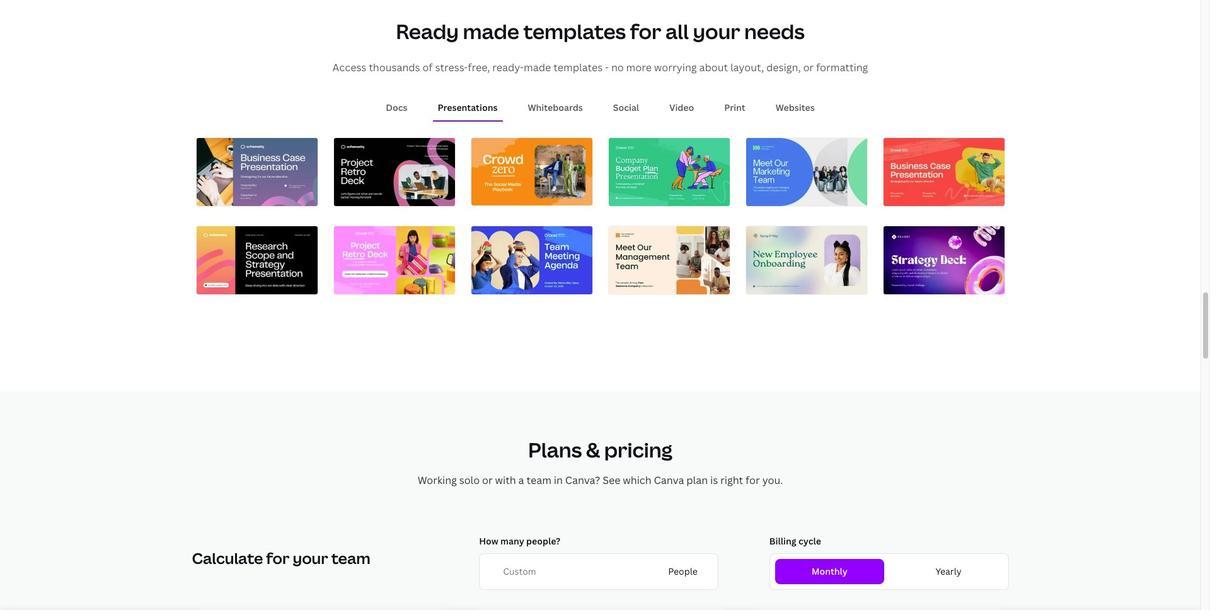 Task type: vqa. For each thing, say whether or not it's contained in the screenshot.
Business Case Presentation in Bright Red Cobalt Bright Green Chic Photocentric Frames Style
yes



Task type: locate. For each thing, give the bounding box(es) containing it.
0 horizontal spatial for
[[630, 18, 662, 45]]

for left "you."
[[746, 473, 760, 487]]

of
[[423, 60, 433, 74]]

ready made templates for all your needs
[[396, 18, 805, 45]]

working solo or with a team in canva? see which canva plan is right for you.
[[418, 473, 783, 487]]

1 vertical spatial made
[[524, 60, 551, 74]]

made up free, on the top of the page
[[463, 18, 519, 45]]

print
[[725, 102, 746, 114]]

for left all
[[630, 18, 662, 45]]

0 vertical spatial or
[[804, 60, 814, 74]]

plan
[[687, 473, 708, 487]]

layout,
[[731, 60, 764, 74]]

company budget plan presentation in bright red cobalt bright green chic photocentric frames style image
[[609, 138, 730, 206]]

0 horizontal spatial made
[[463, 18, 519, 45]]

made up whiteboards
[[524, 60, 551, 74]]

presentations
[[438, 102, 498, 114]]

whiteboards button
[[523, 96, 588, 120]]

1 horizontal spatial made
[[524, 60, 551, 74]]

see
[[603, 473, 621, 487]]

you.
[[763, 473, 783, 487]]

docs button
[[381, 96, 413, 120]]

about
[[700, 60, 728, 74]]

thousands
[[369, 60, 420, 74]]

research scope and strategy presentation in black and white neon pink turquoise bold gradient style image
[[196, 226, 317, 295]]

or right the "design,"
[[804, 60, 814, 74]]

1 vertical spatial for
[[746, 473, 760, 487]]

whiteboards
[[528, 102, 583, 114]]

&
[[586, 436, 600, 463]]

purple gradient 3d strategy deck business presentation image
[[884, 226, 1005, 295]]

for
[[630, 18, 662, 45], [746, 473, 760, 487]]

meet the marketing team presentation in blue green grey friendly professional style image
[[746, 138, 867, 206]]

pricing
[[605, 436, 673, 463]]

1 horizontal spatial or
[[804, 60, 814, 74]]

0 vertical spatial made
[[463, 18, 519, 45]]

or
[[804, 60, 814, 74], [482, 473, 493, 487]]

websites button
[[771, 96, 820, 120]]

social media style guide presentation in bright red cobalt bright green chic photocentric frames style image
[[471, 138, 592, 206]]

or right solo
[[482, 473, 493, 487]]

in
[[554, 473, 563, 487]]

1 horizontal spatial for
[[746, 473, 760, 487]]

templates up access thousands of stress-free, ready-made templates - no more worrying about layout, design, or formatting
[[524, 18, 626, 45]]

business case presentation in black and white neon pink turquoise bold gradient style image
[[196, 138, 317, 206]]

team meeting agenda business presentation in bright red cobalt bright green chic photocentric frames style image
[[471, 226, 592, 294]]

print button
[[720, 96, 751, 120]]

with
[[495, 473, 516, 487]]

video button
[[665, 96, 699, 120]]

no
[[612, 60, 624, 74]]

induction and onboarding talking presentation in beige dark green lilac simple vibrant minimalism style image
[[746, 226, 867, 295]]

1 vertical spatial or
[[482, 473, 493, 487]]

templates left -
[[554, 60, 603, 74]]

made
[[463, 18, 519, 45], [524, 60, 551, 74]]

canva?
[[565, 473, 600, 487]]

ready
[[396, 18, 459, 45]]

templates
[[524, 18, 626, 45], [554, 60, 603, 74]]

meet the management team presentation in orange light orange friendly professional style image
[[609, 226, 730, 295]]

your
[[693, 18, 741, 45]]



Task type: describe. For each thing, give the bounding box(es) containing it.
docs
[[386, 102, 408, 114]]

social
[[613, 102, 639, 114]]

access
[[333, 60, 367, 74]]

websites
[[776, 102, 815, 114]]

1 vertical spatial templates
[[554, 60, 603, 74]]

team
[[527, 473, 552, 487]]

which
[[623, 473, 652, 487]]

a
[[519, 473, 524, 487]]

0 vertical spatial templates
[[524, 18, 626, 45]]

0 vertical spatial for
[[630, 18, 662, 45]]

is
[[711, 473, 718, 487]]

project retro business presentation in black and white neon pink turquoise bold gradient style image
[[334, 138, 455, 206]]

business case presentation in bright red cobalt bright green chic photocentric frames style image
[[884, 138, 1005, 206]]

presentations button
[[433, 96, 503, 120]]

formatting
[[817, 60, 868, 74]]

project retro business presentation in bright red cobalt bright green chic photocentric frames style image
[[334, 226, 455, 295]]

worrying
[[654, 60, 697, 74]]

0 horizontal spatial or
[[482, 473, 493, 487]]

social button
[[608, 96, 644, 120]]

right
[[721, 473, 743, 487]]

canva
[[654, 473, 684, 487]]

ready-
[[493, 60, 524, 74]]

solo
[[459, 473, 480, 487]]

plans & pricing
[[528, 436, 673, 463]]

plans
[[528, 436, 582, 463]]

needs
[[745, 18, 805, 45]]

design,
[[767, 60, 801, 74]]

all
[[666, 18, 689, 45]]

access thousands of stress-free, ready-made templates - no more worrying about layout, design, or formatting
[[333, 60, 868, 74]]

free,
[[468, 60, 490, 74]]

stress-
[[435, 60, 468, 74]]

more
[[626, 60, 652, 74]]

video
[[670, 102, 694, 114]]

working
[[418, 473, 457, 487]]

-
[[605, 60, 609, 74]]



